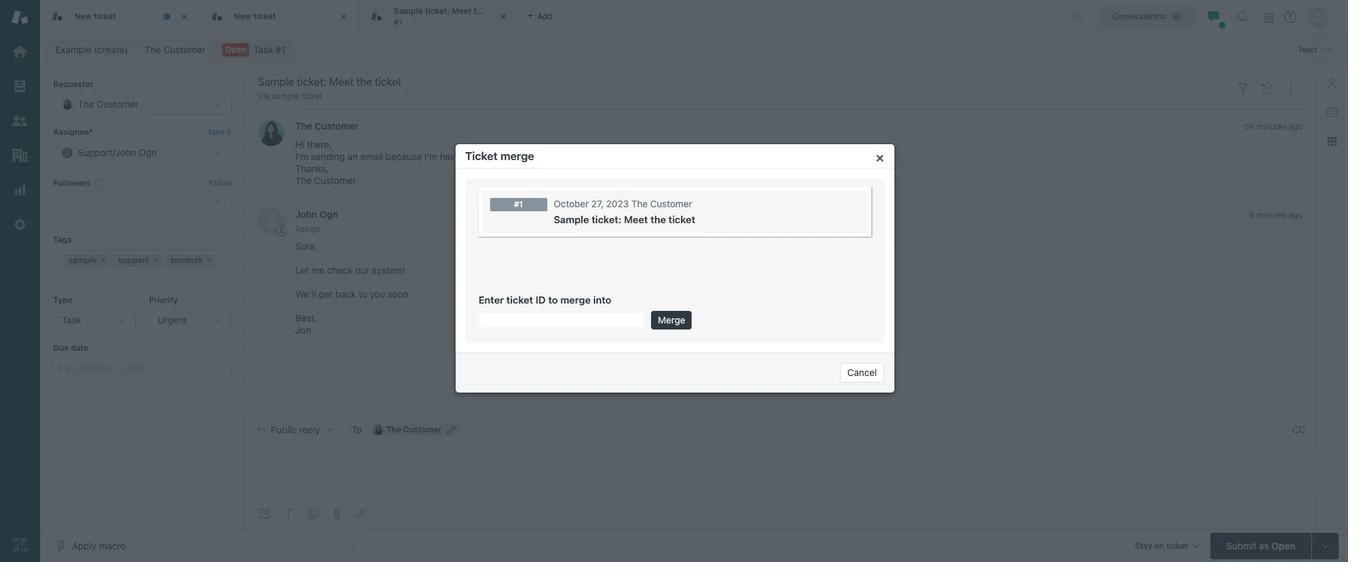 Task type: locate. For each thing, give the bounding box(es) containing it.
1 horizontal spatial to
[[548, 294, 558, 306]]

1 horizontal spatial new ticket
[[234, 11, 276, 21]]

example (create)
[[55, 44, 128, 55]]

the right 2023
[[631, 198, 648, 210]]

zendesk products image
[[1265, 13, 1274, 22]]

1 vertical spatial the customer link
[[295, 121, 359, 132]]

0 vertical spatial ago
[[1289, 122, 1303, 132]]

Due date field
[[53, 358, 231, 379]]

0 horizontal spatial i'm
[[295, 151, 308, 163]]

1 horizontal spatial new
[[234, 11, 251, 21]]

soon
[[388, 288, 409, 300]]

troubleshoot?
[[717, 151, 776, 163]]

i'm
[[295, 151, 308, 163], [424, 151, 438, 163]]

me
[[701, 151, 714, 163], [311, 265, 325, 276]]

ticket: down '27,'
[[592, 214, 622, 225]]

1 vertical spatial ticket:
[[592, 214, 622, 225]]

new ticket tab up (create)
[[40, 0, 200, 33]]

× link
[[876, 150, 884, 165]]

to for merge
[[548, 294, 558, 306]]

sample inside sample ticket: meet the ticket #1
[[394, 6, 423, 16]]

me right let
[[311, 265, 325, 276]]

the up hi
[[295, 121, 312, 132]]

merge
[[501, 150, 534, 163], [560, 294, 591, 306]]

0 vertical spatial the
[[474, 6, 487, 16]]

i'm down hi
[[295, 151, 308, 163]]

the customer inside the secondary element
[[145, 44, 205, 55]]

new up example (create)
[[75, 11, 92, 21]]

#1 inside sample ticket: meet the ticket #1
[[394, 17, 403, 27]]

john ogn assign
[[295, 209, 338, 234]]

new ticket tab up open link at the left of page
[[200, 0, 359, 33]]

minutes right 54
[[1257, 122, 1287, 132]]

the
[[474, 6, 487, 16], [651, 214, 666, 225]]

0 horizontal spatial to
[[359, 288, 367, 300]]

the customer link
[[136, 41, 214, 59], [295, 121, 359, 132]]

0 vertical spatial me
[[701, 151, 714, 163]]

6 minutes ago text field
[[1250, 210, 1303, 220]]

the inside hi there, i'm sending an email because i'm having a problem setting up your new product. can you help me troubleshoot? thanks, the customer
[[295, 175, 312, 187]]

1 horizontal spatial meet
[[624, 214, 648, 225]]

1 horizontal spatial the
[[651, 214, 666, 225]]

0 vertical spatial you
[[662, 151, 678, 163]]

new up open link at the left of page
[[234, 11, 251, 21]]

customer inside october 27, 2023 the customer sample ticket: meet the ticket
[[650, 198, 692, 210]]

0 vertical spatial meet
[[452, 6, 472, 16]]

new ticket up example (create)
[[75, 11, 116, 21]]

1 vertical spatial minutes
[[1257, 210, 1287, 220]]

there,
[[307, 139, 332, 151]]

because
[[386, 151, 422, 163]]

1 new ticket from the left
[[75, 11, 116, 21]]

thanks,
[[295, 163, 329, 175]]

to inside conversationlabel log
[[359, 288, 367, 300]]

new
[[75, 11, 92, 21], [234, 11, 251, 21]]

1 horizontal spatial the customer
[[295, 121, 359, 132]]

follow
[[209, 178, 231, 188]]

avatar image left john
[[258, 208, 285, 235]]

1 vertical spatial sample
[[554, 214, 589, 225]]

open inside open link
[[225, 45, 246, 55]]

1 minutes from the top
[[1257, 122, 1287, 132]]

the down the can
[[651, 214, 666, 225]]

ticket
[[489, 6, 511, 16], [94, 11, 116, 21], [254, 11, 276, 21], [301, 91, 322, 101], [669, 214, 695, 225], [506, 294, 533, 306]]

1 horizontal spatial ticket:
[[592, 214, 622, 225]]

0 vertical spatial the customer
[[145, 44, 205, 55]]

to
[[359, 288, 367, 300], [548, 294, 558, 306]]

the down 'thanks,'
[[295, 175, 312, 187]]

the customer
[[145, 44, 205, 55], [295, 121, 359, 132], [386, 425, 442, 435]]

minutes
[[1257, 122, 1287, 132], [1257, 210, 1287, 220]]

example
[[55, 44, 92, 55]]

1 vertical spatial the
[[651, 214, 666, 225]]

ticket:
[[425, 6, 450, 16], [592, 214, 622, 225]]

cc
[[1293, 425, 1306, 436]]

0 horizontal spatial me
[[311, 265, 325, 276]]

priority
[[149, 295, 178, 305]]

0 vertical spatial open
[[225, 45, 246, 55]]

2 new ticket from the left
[[234, 11, 276, 21]]

meet left close icon
[[452, 6, 472, 16]]

0 vertical spatial minutes
[[1257, 122, 1287, 132]]

0 vertical spatial #1
[[394, 17, 403, 27]]

add link (cmd k) image
[[355, 509, 366, 520]]

1 vertical spatial ago
[[1289, 210, 1303, 220]]

0 horizontal spatial the customer link
[[136, 41, 214, 59]]

0 horizontal spatial new ticket
[[75, 11, 116, 21]]

me right help
[[701, 151, 714, 163]]

example (create) button
[[47, 41, 137, 59]]

next
[[1300, 45, 1317, 55]]

ogn
[[320, 209, 338, 220]]

best, jon
[[295, 312, 317, 336]]

0 horizontal spatial meet
[[452, 6, 472, 16]]

0 horizontal spatial the customer
[[145, 44, 205, 55]]

0 vertical spatial ticket:
[[425, 6, 450, 16]]

1 vertical spatial merge
[[560, 294, 591, 306]]

avatar image
[[258, 120, 285, 147], [258, 208, 285, 235]]

add attachment image
[[331, 509, 342, 520]]

ago right 6
[[1289, 210, 1303, 220]]

draft mode image
[[259, 509, 270, 520]]

2 horizontal spatial the customer
[[386, 425, 442, 435]]

system!
[[372, 265, 406, 276]]

0 vertical spatial merge
[[501, 150, 534, 163]]

sample inside october 27, 2023 the customer sample ticket: meet the ticket
[[554, 214, 589, 225]]

0 vertical spatial avatar image
[[258, 120, 285, 147]]

1 avatar image from the top
[[258, 120, 285, 147]]

#1
[[394, 17, 403, 27], [514, 200, 523, 210]]

1 ago from the top
[[1289, 122, 1303, 132]]

assign button
[[295, 223, 320, 235]]

0 horizontal spatial you
[[370, 288, 385, 300]]

meet down 2023
[[624, 214, 648, 225]]

new ticket tab
[[40, 0, 200, 33], [200, 0, 359, 33]]

1 horizontal spatial open
[[1272, 540, 1296, 552]]

ticket: inside sample ticket: meet the ticket #1
[[425, 6, 450, 16]]

2 minutes from the top
[[1257, 210, 1287, 220]]

1 horizontal spatial i'm
[[424, 151, 438, 163]]

0 vertical spatial the customer link
[[136, 41, 214, 59]]

ago for best,
[[1289, 210, 1303, 220]]

customers image
[[11, 112, 29, 130]]

the left close icon
[[474, 6, 487, 16]]

merge right 'ticket' on the left
[[501, 150, 534, 163]]

apps image
[[1327, 136, 1338, 147]]

54 minutes ago
[[1245, 122, 1303, 132]]

customer
[[164, 44, 205, 55], [315, 121, 359, 132], [314, 175, 356, 187], [650, 198, 692, 210], [403, 425, 442, 435]]

1 horizontal spatial the customer link
[[295, 121, 359, 132]]

conversationlabel log
[[245, 109, 1316, 416]]

1 horizontal spatial me
[[701, 151, 714, 163]]

meet inside october 27, 2023 the customer sample ticket: meet the ticket
[[624, 214, 648, 225]]

to right back
[[359, 288, 367, 300]]

date
[[71, 343, 88, 353]]

let
[[295, 265, 309, 276]]

the customer right (create)
[[145, 44, 205, 55]]

the right customer@example.com image
[[386, 425, 401, 435]]

1 horizontal spatial you
[[662, 151, 678, 163]]

admin image
[[11, 216, 29, 233]]

tab containing sample ticket: meet the ticket
[[359, 0, 519, 33]]

2 new from the left
[[234, 11, 251, 21]]

1 vertical spatial you
[[370, 288, 385, 300]]

october 27, 2023 the customer sample ticket: meet the ticket
[[554, 198, 695, 225]]

help
[[680, 151, 698, 163]]

1 horizontal spatial close image
[[337, 10, 351, 23]]

0 horizontal spatial ticket:
[[425, 6, 450, 16]]

you left soon
[[370, 288, 385, 300]]

the
[[145, 44, 161, 55], [295, 121, 312, 132], [295, 175, 312, 187], [631, 198, 648, 210], [386, 425, 401, 435]]

1 horizontal spatial sample
[[554, 214, 589, 225]]

0 horizontal spatial new
[[75, 11, 92, 21]]

assignee*
[[53, 127, 93, 137]]

1 vertical spatial me
[[311, 265, 325, 276]]

ago right 54
[[1289, 122, 1303, 132]]

None submit
[[651, 311, 692, 330]]

new ticket up open link at the left of page
[[234, 11, 276, 21]]

0 horizontal spatial open
[[225, 45, 246, 55]]

new ticket for first new ticket "tab" from the right
[[234, 11, 276, 21]]

0 horizontal spatial the
[[474, 6, 487, 16]]

best,
[[295, 312, 317, 324]]

2 i'm from the left
[[424, 151, 438, 163]]

due date
[[53, 343, 88, 353]]

you right the can
[[662, 151, 678, 163]]

0 horizontal spatial #1
[[394, 17, 403, 27]]

ticket: left close icon
[[425, 6, 450, 16]]

the customer link inside the secondary element
[[136, 41, 214, 59]]

minutes right 6
[[1257, 210, 1287, 220]]

email
[[360, 151, 383, 163]]

the customer link up there,
[[295, 121, 359, 132]]

the customer link right (create)
[[136, 41, 214, 59]]

the inside october 27, 2023 the customer sample ticket: meet the ticket
[[631, 198, 648, 210]]

0 vertical spatial sample
[[394, 6, 423, 16]]

close image
[[178, 10, 191, 23], [337, 10, 351, 23]]

1 i'm from the left
[[295, 151, 308, 163]]

1 vertical spatial the customer
[[295, 121, 359, 132]]

avatar image left hi
[[258, 120, 285, 147]]

main element
[[0, 0, 40, 563]]

we'll get back to you soon
[[295, 288, 409, 300]]

me inside hi there, i'm sending an email because i'm having a problem setting up your new product. can you help me troubleshoot? thanks, the customer
[[701, 151, 714, 163]]

you
[[662, 151, 678, 163], [370, 288, 385, 300]]

2 avatar image from the top
[[258, 208, 285, 235]]

1 vertical spatial avatar image
[[258, 208, 285, 235]]

zendesk image
[[11, 537, 29, 554]]

meet
[[452, 6, 472, 16], [624, 214, 648, 225]]

1 vertical spatial #1
[[514, 200, 523, 210]]

2 ago from the top
[[1289, 210, 1303, 220]]

to right id
[[548, 294, 558, 306]]

customer inside hi there, i'm sending an email because i'm having a problem setting up your new product. can you help me troubleshoot? thanks, the customer
[[314, 175, 356, 187]]

0 horizontal spatial sample
[[394, 6, 423, 16]]

task
[[62, 315, 81, 326]]

1 vertical spatial meet
[[624, 214, 648, 225]]

the customer up there,
[[295, 121, 359, 132]]

the customer right customer@example.com image
[[386, 425, 442, 435]]

0 horizontal spatial close image
[[178, 10, 191, 23]]

edit user image
[[447, 426, 456, 435]]

hi there, i'm sending an email because i'm having a problem setting up your new product. can you help me troubleshoot? thanks, the customer
[[295, 139, 776, 187]]

ticket: inside october 27, 2023 the customer sample ticket: meet the ticket
[[592, 214, 622, 225]]

tab
[[359, 0, 519, 33]]

customer context image
[[1327, 78, 1338, 88]]

1 vertical spatial open
[[1272, 540, 1296, 552]]

assign
[[295, 224, 320, 234]]

get help image
[[1285, 11, 1297, 23]]

let me check our system!
[[295, 265, 408, 276]]

open
[[225, 45, 246, 55], [1272, 540, 1296, 552]]

knowledge image
[[1327, 107, 1338, 118]]

ago for hi there, i'm sending an email because i'm having a problem setting up your new product. can you help me troubleshoot? thanks, the customer
[[1289, 122, 1303, 132]]

i'm left having
[[424, 151, 438, 163]]

merge up enter ticket id to merge into text field
[[560, 294, 591, 306]]

views image
[[11, 78, 29, 95]]



Task type: vqa. For each thing, say whether or not it's contained in the screenshot.
price: free send email campaigns directly from your zendesk using mailchimp
no



Task type: describe. For each thing, give the bounding box(es) containing it.
jon
[[295, 324, 311, 336]]

organizations image
[[11, 147, 29, 164]]

get started image
[[11, 43, 29, 61]]

sample
[[272, 91, 299, 101]]

having
[[440, 151, 468, 163]]

zendesk support image
[[11, 9, 29, 26]]

we'll
[[295, 288, 316, 300]]

6 minutes ago
[[1250, 210, 1303, 220]]

54 minutes ago text field
[[1245, 122, 1303, 132]]

next button
[[1292, 39, 1338, 61]]

take it
[[208, 127, 231, 137]]

task button
[[53, 310, 136, 331]]

get
[[319, 288, 333, 300]]

1 new from the left
[[75, 11, 92, 21]]

urgent button
[[149, 310, 231, 331]]

via
[[258, 91, 270, 101]]

submit
[[1227, 540, 1257, 552]]

1 horizontal spatial merge
[[560, 294, 591, 306]]

urgent
[[158, 315, 187, 326]]

take
[[208, 127, 224, 137]]

you inside hi there, i'm sending an email because i'm having a problem setting up your new product. can you help me troubleshoot? thanks, the customer
[[662, 151, 678, 163]]

meet inside sample ticket: meet the ticket #1
[[452, 6, 472, 16]]

minutes for best,
[[1257, 210, 1287, 220]]

conversations button
[[1098, 6, 1197, 27]]

tabs tab list
[[40, 0, 1060, 33]]

ticket merge
[[465, 150, 534, 163]]

new
[[583, 151, 601, 163]]

problem
[[478, 151, 514, 163]]

(create)
[[94, 44, 128, 55]]

format text image
[[283, 509, 294, 520]]

customer inside the secondary element
[[164, 44, 205, 55]]

your
[[562, 151, 581, 163]]

into
[[593, 294, 612, 306]]

setting
[[516, 151, 546, 163]]

events image
[[1262, 83, 1273, 94]]

sure,
[[295, 241, 320, 252]]

conversations
[[1113, 11, 1166, 21]]

sample ticket: meet the ticket #1
[[394, 6, 511, 27]]

secondary element
[[40, 37, 1348, 63]]

cancel button
[[840, 363, 884, 383]]

our
[[355, 265, 370, 276]]

tags
[[53, 235, 72, 245]]

id
[[536, 294, 546, 306]]

enter
[[479, 294, 504, 306]]

to for you
[[359, 288, 367, 300]]

john
[[295, 209, 317, 220]]

product.
[[604, 151, 640, 163]]

2 vertical spatial the customer
[[386, 425, 442, 435]]

follow button
[[209, 178, 231, 190]]

back
[[335, 288, 356, 300]]

open link
[[213, 41, 294, 59]]

october
[[554, 198, 589, 210]]

2 close image from the left
[[337, 10, 351, 23]]

6
[[1250, 210, 1255, 220]]

enter ticket id to merge into
[[479, 294, 612, 306]]

an
[[348, 151, 358, 163]]

via sample ticket
[[258, 91, 322, 101]]

2 new ticket tab from the left
[[200, 0, 359, 33]]

john ogn link
[[295, 209, 338, 220]]

hi
[[295, 139, 304, 151]]

the customer inside conversationlabel log
[[295, 121, 359, 132]]

×
[[876, 150, 884, 165]]

cancel
[[848, 367, 877, 379]]

to
[[352, 425, 362, 436]]

sending
[[311, 151, 345, 163]]

ticket inside october 27, 2023 the customer sample ticket: meet the ticket
[[669, 214, 695, 225]]

2023
[[606, 198, 629, 210]]

insert emojis image
[[307, 509, 318, 520]]

the inside october 27, 2023 the customer sample ticket: meet the ticket
[[651, 214, 666, 225]]

customer@example.com image
[[373, 425, 384, 436]]

can
[[643, 151, 660, 163]]

Enter ticket ID to merge into text field
[[479, 314, 644, 327]]

submit as open
[[1227, 540, 1296, 552]]

take it button
[[208, 126, 231, 140]]

1 close image from the left
[[178, 10, 191, 23]]

reporting image
[[11, 182, 29, 199]]

cc button
[[1293, 425, 1306, 437]]

ticket
[[465, 150, 498, 163]]

as
[[1259, 540, 1269, 552]]

1 horizontal spatial #1
[[514, 200, 523, 210]]

27,
[[592, 198, 604, 210]]

1 new ticket tab from the left
[[40, 0, 200, 33]]

it
[[227, 127, 231, 137]]

check
[[327, 265, 353, 276]]

close image
[[497, 10, 510, 23]]

0 horizontal spatial merge
[[501, 150, 534, 163]]

a
[[471, 151, 476, 163]]

new ticket for 2nd new ticket "tab" from right
[[75, 11, 116, 21]]

Subject field
[[255, 74, 1229, 90]]

up
[[549, 151, 559, 163]]

type
[[53, 295, 72, 305]]

54
[[1245, 122, 1255, 132]]

ticket inside sample ticket: meet the ticket #1
[[489, 6, 511, 16]]

minutes for hi there, i'm sending an email because i'm having a problem setting up your new product. can you help me troubleshoot? thanks, the customer
[[1257, 122, 1287, 132]]

the right (create)
[[145, 44, 161, 55]]

due
[[53, 343, 69, 353]]

the inside sample ticket: meet the ticket #1
[[474, 6, 487, 16]]



